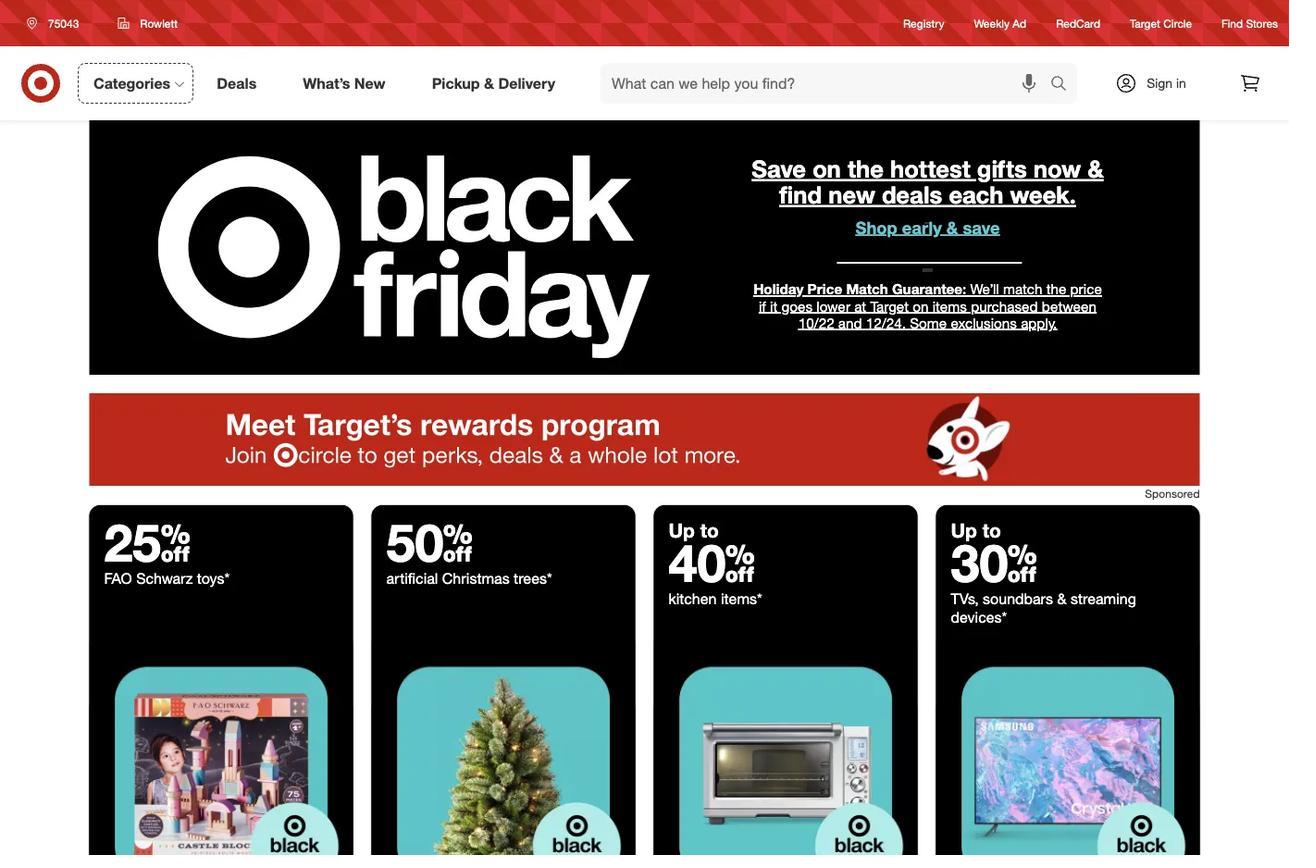 Task type: locate. For each thing, give the bounding box(es) containing it.
sign
[[1147, 75, 1173, 91]]

save
[[752, 155, 806, 183]]

deals
[[882, 181, 943, 209]]

soundbars
[[983, 590, 1053, 608]]

& right now
[[1088, 155, 1104, 183]]

on inside we'll match the price if it goes lower at target on items purchased between 10/22 and 12/24. some exclusions apply.
[[913, 297, 929, 315]]

weekly ad link
[[974, 15, 1027, 31]]

find
[[779, 181, 822, 209]]

up up the tvs, at the bottom of page
[[951, 518, 977, 542]]

we'll match the price if it goes lower at target on items purchased between 10/22 and 12/24. some exclusions apply.
[[759, 281, 1102, 332]]

&
[[484, 74, 494, 92], [1088, 155, 1104, 183], [947, 217, 958, 238], [1057, 590, 1067, 608]]

10/22
[[798, 314, 835, 332]]

on
[[813, 155, 841, 183], [913, 297, 929, 315]]

what's new link
[[287, 63, 409, 104]]

trees*
[[514, 569, 552, 587]]

categories link
[[78, 63, 194, 104]]

up to up the tvs, at the bottom of page
[[951, 518, 1001, 542]]

in
[[1176, 75, 1186, 91]]

items
[[933, 297, 967, 315]]

up for 30
[[951, 518, 977, 542]]

save on the hottest gifts now & find new deals each week.
[[752, 155, 1104, 209]]

to
[[700, 518, 719, 542], [983, 518, 1001, 542]]

3 target black friday image from the left
[[654, 642, 918, 855]]

find stores
[[1222, 16, 1278, 30]]

the for match
[[1047, 281, 1067, 298]]

shop
[[856, 217, 898, 238]]

redcard
[[1056, 16, 1101, 30]]

0 horizontal spatial the
[[848, 155, 884, 183]]

up
[[669, 518, 695, 542], [951, 518, 977, 542]]

the inside save on the hottest gifts now & find new deals each week.
[[848, 155, 884, 183]]

toys*
[[197, 569, 230, 587]]

& left save
[[947, 217, 958, 238]]

now
[[1034, 155, 1081, 183]]

on inside save on the hottest gifts now & find new deals each week.
[[813, 155, 841, 183]]

search
[[1042, 76, 1087, 94]]

between
[[1042, 297, 1097, 315]]

1 horizontal spatial on
[[913, 297, 929, 315]]

4 target black friday image from the left
[[936, 642, 1200, 855]]

deals link
[[201, 63, 280, 104]]

gifts
[[977, 155, 1027, 183]]

2 to from the left
[[983, 518, 1001, 542]]

and
[[838, 314, 862, 332]]

price
[[1070, 281, 1102, 298]]

rowlett
[[140, 16, 178, 30]]

registry
[[903, 16, 945, 30]]

1 vertical spatial the
[[1047, 281, 1067, 298]]

tvs, soundbars & streaming devices*
[[951, 590, 1136, 626]]

it
[[770, 297, 778, 315]]

0 horizontal spatial target
[[870, 297, 909, 315]]

1 horizontal spatial up
[[951, 518, 977, 542]]

75043
[[48, 16, 79, 30]]

to up kitchen items*
[[700, 518, 719, 542]]

1 target black friday image from the left
[[89, 642, 353, 855]]

fao
[[104, 569, 132, 587]]

12/24.
[[866, 314, 906, 332]]

0 vertical spatial the
[[848, 155, 884, 183]]

find stores link
[[1222, 15, 1278, 31]]

categories
[[93, 74, 171, 92]]

to up soundbars
[[983, 518, 1001, 542]]

target circle
[[1130, 16, 1192, 30]]

the left price
[[1047, 281, 1067, 298]]

holiday
[[754, 281, 804, 298]]

purchased
[[971, 297, 1038, 315]]

0 vertical spatial on
[[813, 155, 841, 183]]

holiday price match guarantee:
[[754, 281, 967, 298]]

redcard link
[[1056, 15, 1101, 31]]

0 horizontal spatial on
[[813, 155, 841, 183]]

target
[[1130, 16, 1161, 30], [870, 297, 909, 315]]

1 up to from the left
[[669, 518, 719, 542]]

at
[[854, 297, 867, 315]]

up to for 40
[[669, 518, 719, 542]]

on left the items
[[913, 297, 929, 315]]

target left circle
[[1130, 16, 1161, 30]]

target inside target circle link
[[1130, 16, 1161, 30]]

exclusions
[[951, 314, 1017, 332]]

0 horizontal spatial up to
[[669, 518, 719, 542]]

1 horizontal spatial up to
[[951, 518, 1001, 542]]

what's
[[303, 74, 350, 92]]

the
[[848, 155, 884, 183], [1047, 281, 1067, 298]]

what's new
[[303, 74, 386, 92]]

2 target black friday image from the left
[[372, 642, 635, 855]]

1 horizontal spatial to
[[983, 518, 1001, 542]]

2 up from the left
[[951, 518, 977, 542]]

up to up kitchen at right bottom
[[669, 518, 719, 542]]

1 vertical spatial target
[[870, 297, 909, 315]]

up to
[[669, 518, 719, 542], [951, 518, 1001, 542]]

1 horizontal spatial the
[[1047, 281, 1067, 298]]

40
[[669, 531, 755, 594]]

up up kitchen at right bottom
[[669, 518, 695, 542]]

artificial
[[386, 569, 438, 587]]

1 to from the left
[[700, 518, 719, 542]]

new
[[354, 74, 386, 92]]

target black friday image for kitchen items*
[[654, 642, 918, 855]]

the for on
[[848, 155, 884, 183]]

on right save
[[813, 155, 841, 183]]

stores
[[1246, 16, 1278, 30]]

0 horizontal spatial up
[[669, 518, 695, 542]]

new
[[829, 181, 875, 209]]

target black friday image
[[89, 642, 353, 855], [372, 642, 635, 855], [654, 642, 918, 855], [936, 642, 1200, 855]]

search button
[[1042, 63, 1087, 107]]

1 horizontal spatial target
[[1130, 16, 1161, 30]]

guarantee:
[[892, 281, 967, 298]]

the inside we'll match the price if it goes lower at target on items purchased between 10/22 and 12/24. some exclusions apply.
[[1047, 281, 1067, 298]]

0 horizontal spatial to
[[700, 518, 719, 542]]

the up shop
[[848, 155, 884, 183]]

target black friday image for fao schwarz toys*
[[89, 642, 353, 855]]

sponsored
[[1145, 487, 1200, 501]]

target right 'at'
[[870, 297, 909, 315]]

items*
[[721, 590, 762, 608]]

1 up from the left
[[669, 518, 695, 542]]

& inside tvs, soundbars & streaming devices*
[[1057, 590, 1067, 608]]

2 up to from the left
[[951, 518, 1001, 542]]

30
[[951, 531, 1037, 594]]

& left the streaming
[[1057, 590, 1067, 608]]

0 vertical spatial target
[[1130, 16, 1161, 30]]

kitchen
[[669, 590, 717, 608]]

1 vertical spatial on
[[913, 297, 929, 315]]



Task type: describe. For each thing, give the bounding box(es) containing it.
save
[[963, 217, 1000, 238]]

week.
[[1010, 181, 1076, 209]]

advertisement region
[[89, 393, 1200, 486]]

75043 button
[[15, 6, 98, 40]]

target circle link
[[1130, 15, 1192, 31]]

lower
[[817, 297, 851, 315]]

each
[[949, 181, 1004, 209]]

some
[[910, 314, 947, 332]]

weekly ad
[[974, 16, 1027, 30]]

kitchen items*
[[669, 590, 762, 608]]

registry link
[[903, 15, 945, 31]]

25
[[104, 511, 191, 574]]

to for 40
[[700, 518, 719, 542]]

streaming
[[1071, 590, 1136, 608]]

tvs,
[[951, 590, 979, 608]]

match
[[846, 281, 888, 298]]

50 artificial christmas trees*
[[386, 511, 552, 587]]

target inside we'll match the price if it goes lower at target on items purchased between 10/22 and 12/24. some exclusions apply.
[[870, 297, 909, 315]]

match
[[1003, 281, 1043, 298]]

price
[[808, 281, 843, 298]]

christmas
[[442, 569, 510, 587]]

weekly
[[974, 16, 1010, 30]]

sign in
[[1147, 75, 1186, 91]]

find
[[1222, 16, 1243, 30]]

black friday deals image
[[89, 120, 1200, 375]]

pickup
[[432, 74, 480, 92]]

ad
[[1013, 16, 1027, 30]]

devices*
[[951, 608, 1007, 626]]

delivery
[[498, 74, 555, 92]]

rowlett button
[[106, 6, 190, 40]]

pickup & delivery
[[432, 74, 555, 92]]

deals
[[217, 74, 257, 92]]

What can we help you find? suggestions appear below search field
[[601, 63, 1055, 104]]

we'll
[[970, 281, 999, 298]]

apply.
[[1021, 314, 1057, 332]]

shop early & save
[[856, 217, 1000, 238]]

50
[[386, 511, 473, 574]]

early
[[902, 217, 942, 238]]

up to for 30
[[951, 518, 1001, 542]]

goes
[[782, 297, 813, 315]]

if
[[759, 297, 766, 315]]

target black friday image for tvs, soundbars & streaming devices*
[[936, 642, 1200, 855]]

hottest
[[890, 155, 971, 183]]

sign in link
[[1100, 63, 1215, 104]]

schwarz
[[136, 569, 193, 587]]

pickup & delivery link
[[416, 63, 579, 104]]

to for 30
[[983, 518, 1001, 542]]

up for 40
[[669, 518, 695, 542]]

circle
[[1164, 16, 1192, 30]]

target black friday image for artificial christmas trees*
[[372, 642, 635, 855]]

25 fao schwarz toys*
[[104, 511, 230, 587]]

& right "pickup"
[[484, 74, 494, 92]]

& inside save on the hottest gifts now & find new deals each week.
[[1088, 155, 1104, 183]]



Task type: vqa. For each thing, say whether or not it's contained in the screenshot.
Jackets
no



